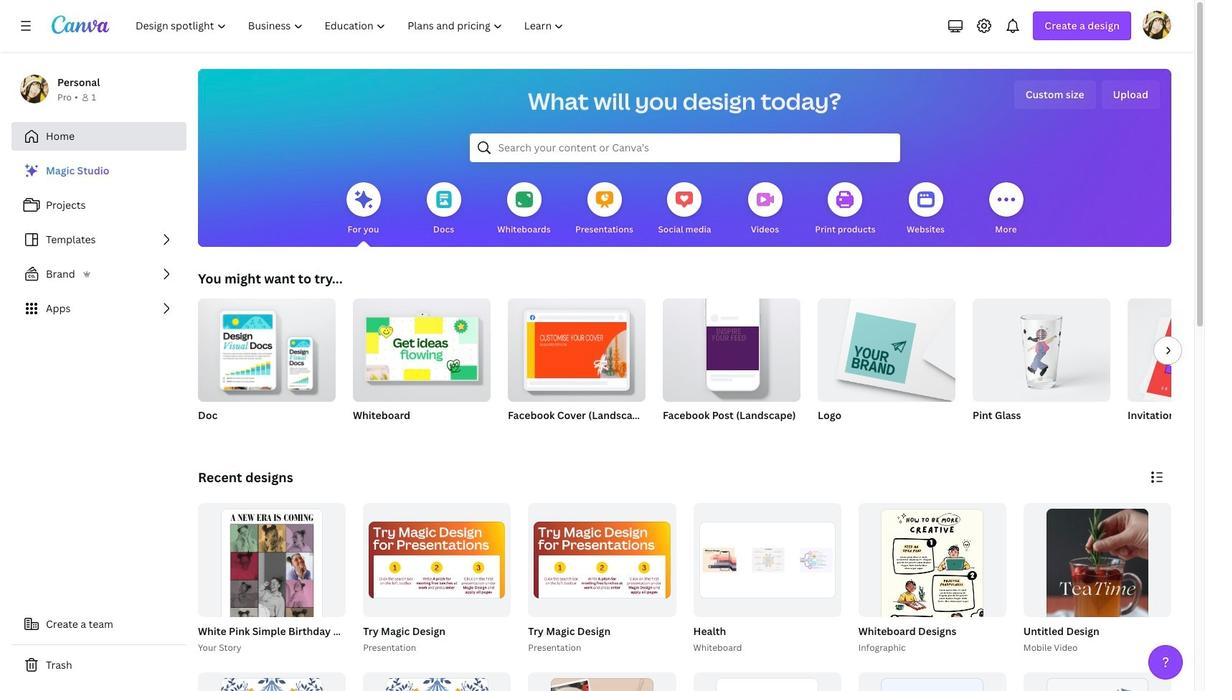 Task type: locate. For each thing, give the bounding box(es) containing it.
None search field
[[470, 133, 900, 162]]

stephanie aranda image
[[1143, 11, 1172, 39]]

group
[[198, 293, 336, 441], [198, 293, 336, 402], [663, 293, 801, 441], [663, 293, 801, 402], [818, 293, 956, 441], [818, 293, 956, 402], [973, 293, 1111, 441], [973, 293, 1111, 402], [353, 299, 491, 441], [353, 299, 491, 402], [508, 299, 646, 441], [1128, 299, 1206, 441], [1128, 299, 1206, 402], [195, 503, 490, 691], [198, 503, 346, 691], [360, 503, 511, 655], [363, 503, 511, 617], [526, 503, 676, 655], [528, 503, 676, 617], [691, 503, 842, 655], [694, 503, 842, 617], [856, 503, 1007, 691], [859, 503, 1007, 691], [1021, 503, 1172, 691], [1024, 503, 1172, 691], [198, 672, 346, 691], [363, 672, 511, 691], [528, 672, 676, 691], [694, 672, 842, 691], [859, 672, 1007, 691], [1024, 672, 1172, 691]]

top level navigation element
[[126, 11, 577, 40]]

list
[[11, 156, 187, 323]]



Task type: describe. For each thing, give the bounding box(es) containing it.
Search search field
[[498, 134, 872, 161]]



Task type: vqa. For each thing, say whether or not it's contained in the screenshot.
Sophisticated
no



